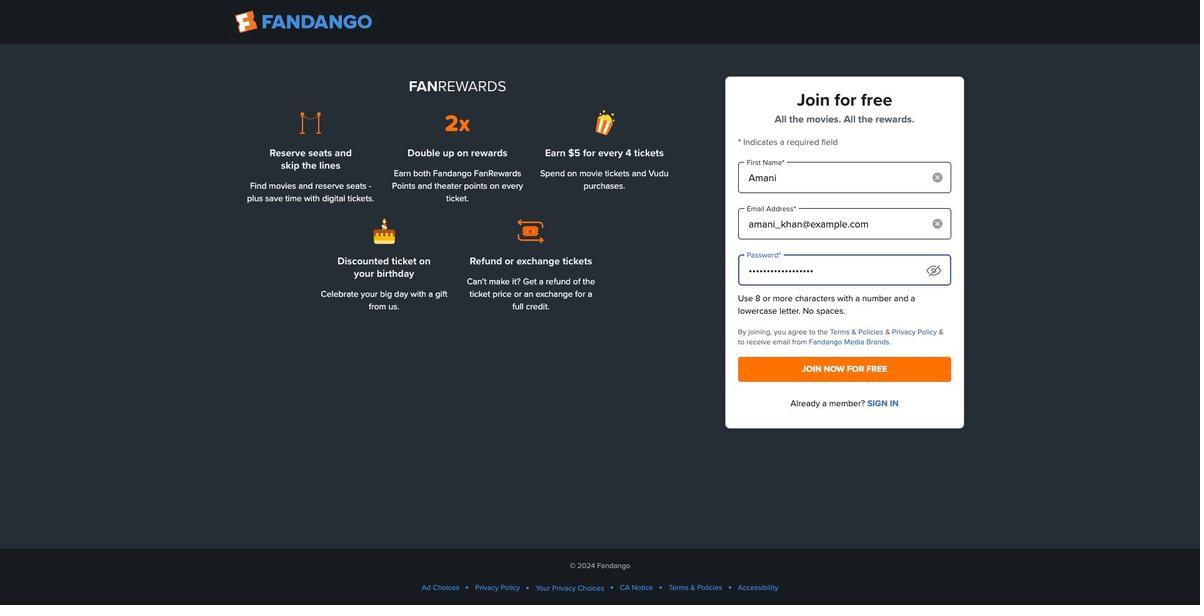 Task type: locate. For each thing, give the bounding box(es) containing it.
fandango home image
[[235, 11, 374, 33]]

0 vertical spatial   text field
[[738, 162, 951, 193]]

  text field
[[738, 162, 951, 193], [738, 208, 951, 239]]

1   text field from the top
[[738, 162, 951, 193]]

  password field
[[738, 254, 951, 286]]

1 vertical spatial   text field
[[738, 208, 951, 239]]

None submit
[[738, 357, 951, 382]]



Task type: describe. For each thing, give the bounding box(es) containing it.
2   text field from the top
[[738, 208, 951, 239]]

password hide image
[[926, 265, 941, 276]]



Task type: vqa. For each thing, say whether or not it's contained in the screenshot.
Fandango home Image
yes



